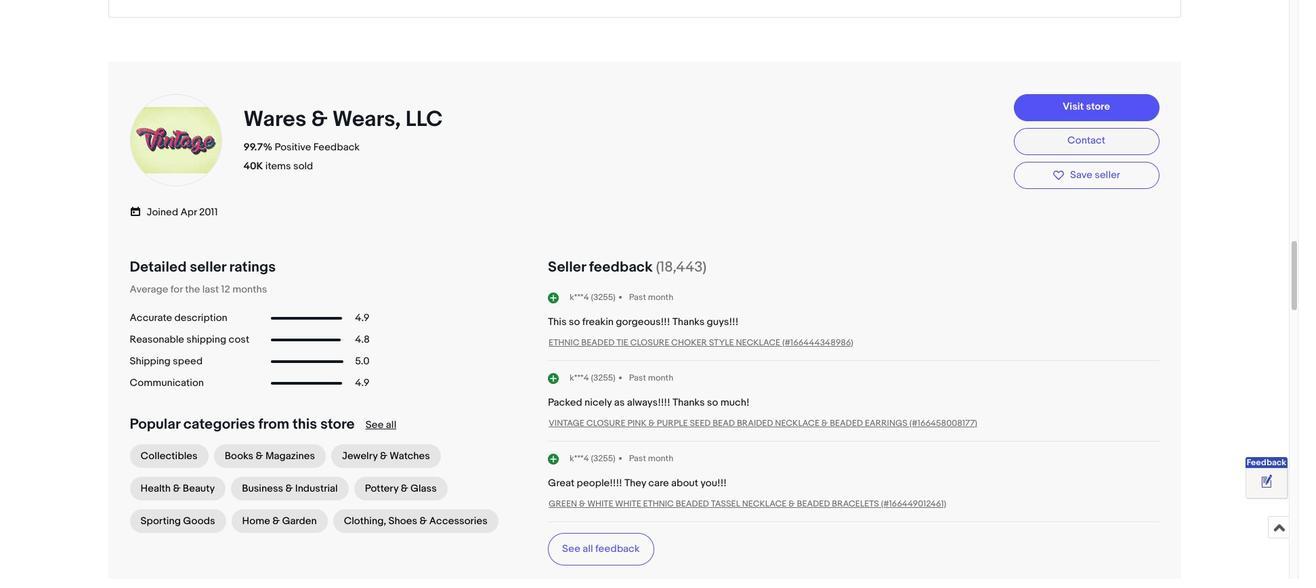 Task type: vqa. For each thing, say whether or not it's contained in the screenshot.


Task type: describe. For each thing, give the bounding box(es) containing it.
& right green
[[579, 498, 585, 509]]

thanks for guys!!!
[[672, 316, 705, 328]]

99.7%
[[243, 141, 272, 154]]

green
[[549, 498, 577, 509]]

detailed
[[130, 259, 187, 276]]

apr
[[181, 206, 197, 219]]

contact
[[1067, 134, 1105, 147]]

past for gorgeous!!!
[[629, 292, 646, 303]]

guys!!!
[[707, 316, 738, 328]]

k***4 (3255) for so
[[570, 292, 615, 303]]

average for the last 12 months
[[130, 283, 267, 296]]

books & magazines link
[[214, 444, 326, 468]]

(18,443)
[[656, 259, 707, 276]]

& inside business & industrial link
[[285, 482, 293, 495]]

k***4 for people!!!!
[[570, 453, 589, 464]]

months
[[232, 283, 267, 296]]

save
[[1070, 168, 1093, 181]]

past for always!!!!
[[629, 373, 646, 383]]

the
[[185, 283, 200, 296]]

items
[[265, 160, 291, 173]]

last
[[202, 283, 219, 296]]

care
[[648, 477, 669, 490]]

packed nicely as always!!!! thanks so much!
[[548, 396, 749, 409]]

past for care
[[629, 453, 646, 464]]

magazines
[[265, 450, 315, 462]]

vintage closure pink & purple seed bead braided necklace & beaded earrings  (#166458008177) link
[[549, 418, 977, 429]]

jewelry & watches link
[[331, 444, 441, 468]]

& up positive
[[311, 106, 328, 133]]

clothing, shoes & accessories link
[[333, 509, 498, 533]]

(3255) for they
[[591, 453, 615, 464]]

ethnic beaded tie closure choker style necklace  (#166444348986)
[[549, 337, 853, 348]]

0 horizontal spatial closure
[[586, 418, 626, 429]]

(3255) for freakin
[[591, 292, 615, 303]]

earrings
[[865, 418, 908, 429]]

collectibles link
[[130, 444, 208, 468]]

green & white white ethnic beaded tassel necklace & beaded bracelets (#166449012461)
[[549, 498, 946, 509]]

bead
[[713, 418, 735, 429]]

4.9 for communication
[[355, 376, 370, 389]]

glass
[[410, 482, 437, 495]]

health & beauty
[[141, 482, 215, 495]]

health & beauty link
[[130, 477, 226, 500]]

cost
[[229, 333, 249, 346]]

k***4 (3255) for people!!!!
[[570, 453, 615, 464]]

freakin
[[582, 316, 614, 328]]

ratings
[[229, 259, 276, 276]]

for
[[170, 283, 183, 296]]

see all link
[[366, 418, 396, 431]]

(#166444348986)
[[782, 337, 853, 348]]

see for see all
[[366, 418, 384, 431]]

visit store
[[1063, 100, 1110, 113]]

garden
[[282, 515, 317, 528]]

& inside home & garden link
[[272, 515, 280, 528]]

40k
[[243, 160, 263, 173]]

bracelets
[[832, 498, 879, 509]]

0 horizontal spatial store
[[320, 416, 355, 433]]

much!
[[720, 396, 749, 409]]

about
[[671, 477, 698, 490]]

shipping
[[130, 355, 170, 368]]

5.0
[[355, 355, 370, 368]]

categories
[[183, 416, 255, 433]]

(#166449012461)
[[881, 498, 946, 509]]

vintage
[[549, 418, 584, 429]]

feedback inside 99.7% positive feedback 40k items sold
[[313, 141, 360, 154]]

2011
[[199, 206, 218, 219]]

watches
[[390, 450, 430, 462]]

see all
[[366, 418, 396, 431]]

seller
[[548, 259, 586, 276]]

sporting goods
[[141, 515, 215, 528]]

1 vertical spatial feedback
[[1247, 457, 1286, 468]]

0 vertical spatial necklace
[[736, 337, 780, 348]]

gorgeous!!!
[[616, 316, 670, 328]]

visit
[[1063, 100, 1084, 113]]

home & garden
[[242, 515, 317, 528]]

text__icon wrapper image
[[130, 205, 147, 218]]

llc
[[406, 106, 443, 133]]

accurate description
[[130, 311, 227, 324]]

pottery & glass
[[365, 482, 437, 495]]

1 white from the left
[[587, 498, 613, 509]]

always!!!!
[[627, 396, 670, 409]]

shipping
[[186, 333, 226, 346]]

reasonable
[[130, 333, 184, 346]]

clothing,
[[344, 515, 386, 528]]

beauty
[[183, 482, 215, 495]]

vintage closure pink & purple seed bead braided necklace & beaded earrings  (#166458008177)
[[549, 418, 977, 429]]

1 vertical spatial necklace
[[775, 418, 820, 429]]

4.8
[[355, 333, 370, 346]]

& inside clothing, shoes & accessories link
[[420, 515, 427, 528]]

all for see all
[[386, 418, 396, 431]]

beaded left earrings
[[830, 418, 863, 429]]

beaded down about
[[676, 498, 709, 509]]

see all feedback link
[[548, 533, 654, 565]]

& inside pottery & glass link
[[401, 482, 408, 495]]

0 vertical spatial feedback
[[589, 259, 653, 276]]

& inside the books & magazines link
[[256, 450, 263, 462]]

sporting goods link
[[130, 509, 226, 533]]

0 vertical spatial store
[[1086, 100, 1110, 113]]

99.7% positive feedback 40k items sold
[[243, 141, 360, 173]]



Task type: locate. For each thing, give the bounding box(es) containing it.
past month for care
[[629, 453, 673, 464]]

past month for always!!!!
[[629, 373, 673, 383]]

past up gorgeous!!!
[[629, 292, 646, 303]]

3 k***4 from the top
[[570, 453, 589, 464]]

see all feedback
[[562, 542, 640, 555]]

collectibles
[[141, 450, 198, 462]]

necklace right style
[[736, 337, 780, 348]]

detailed seller ratings
[[130, 259, 276, 276]]

12
[[221, 283, 230, 296]]

4.9 up 4.8
[[355, 311, 370, 324]]

so right this
[[569, 316, 580, 328]]

reasonable shipping cost
[[130, 333, 249, 346]]

1 horizontal spatial closure
[[630, 337, 669, 348]]

& left earrings
[[822, 418, 828, 429]]

1 vertical spatial so
[[707, 396, 718, 409]]

style
[[709, 337, 734, 348]]

past month up packed nicely as always!!!! thanks so much!
[[629, 373, 673, 383]]

k***4 (3255) up people!!!!
[[570, 453, 615, 464]]

2 vertical spatial past
[[629, 453, 646, 464]]

month for always!!!!
[[648, 373, 673, 383]]

1 vertical spatial 4.9
[[355, 376, 370, 389]]

braided
[[737, 418, 773, 429]]

& inside the jewelry & watches link
[[380, 450, 387, 462]]

thanks up choker
[[672, 316, 705, 328]]

books
[[225, 450, 253, 462]]

business
[[242, 482, 283, 495]]

3 past month from the top
[[629, 453, 673, 464]]

month for gorgeous!!!
[[648, 292, 673, 303]]

so left much!
[[707, 396, 718, 409]]

2 past month from the top
[[629, 373, 673, 383]]

2 k***4 (3255) from the top
[[570, 373, 615, 384]]

past month up care
[[629, 453, 673, 464]]

ethnic down care
[[643, 498, 674, 509]]

(#166458008177)
[[910, 418, 977, 429]]

0 vertical spatial all
[[386, 418, 396, 431]]

0 vertical spatial month
[[648, 292, 673, 303]]

this
[[548, 316, 567, 328]]

1 vertical spatial see
[[562, 542, 580, 555]]

thanks for so
[[673, 396, 705, 409]]

1 vertical spatial closure
[[586, 418, 626, 429]]

2 k***4 from the top
[[570, 373, 589, 384]]

business & industrial link
[[231, 477, 349, 500]]

description
[[174, 311, 227, 324]]

tie
[[616, 337, 628, 348]]

0 horizontal spatial feedback
[[313, 141, 360, 154]]

0 horizontal spatial see
[[366, 418, 384, 431]]

k***4 up great
[[570, 453, 589, 464]]

store right 'visit'
[[1086, 100, 1110, 113]]

they
[[624, 477, 646, 490]]

white
[[587, 498, 613, 509], [615, 498, 641, 509]]

feedback inside see all feedback link
[[595, 542, 640, 555]]

k***4 for nicely
[[570, 373, 589, 384]]

0 horizontal spatial white
[[587, 498, 613, 509]]

people!!!!
[[577, 477, 622, 490]]

1 horizontal spatial ethnic
[[643, 498, 674, 509]]

past month for gorgeous!!!
[[629, 292, 673, 303]]

popular
[[130, 416, 180, 433]]

all down people!!!!
[[583, 542, 593, 555]]

0 horizontal spatial so
[[569, 316, 580, 328]]

0 vertical spatial feedback
[[313, 141, 360, 154]]

goods
[[183, 515, 215, 528]]

(3255)
[[591, 292, 615, 303], [591, 373, 615, 384], [591, 453, 615, 464]]

2 past from the top
[[629, 373, 646, 383]]

3 k***4 (3255) from the top
[[570, 453, 615, 464]]

1 month from the top
[[648, 292, 673, 303]]

1 horizontal spatial store
[[1086, 100, 1110, 113]]

wares & wears, llc
[[243, 106, 443, 133]]

&
[[311, 106, 328, 133], [649, 418, 655, 429], [822, 418, 828, 429], [256, 450, 263, 462], [380, 450, 387, 462], [173, 482, 180, 495], [285, 482, 293, 495], [401, 482, 408, 495], [579, 498, 585, 509], [789, 498, 795, 509], [272, 515, 280, 528], [420, 515, 427, 528]]

0 vertical spatial so
[[569, 316, 580, 328]]

1 k***4 from the top
[[570, 292, 589, 303]]

1 thanks from the top
[[672, 316, 705, 328]]

1 vertical spatial all
[[583, 542, 593, 555]]

past
[[629, 292, 646, 303], [629, 373, 646, 383], [629, 453, 646, 464]]

4.9
[[355, 311, 370, 324], [355, 376, 370, 389]]

& right pink
[[649, 418, 655, 429]]

seller
[[1095, 168, 1120, 181], [190, 259, 226, 276]]

1 horizontal spatial all
[[583, 542, 593, 555]]

shipping speed
[[130, 355, 203, 368]]

see down green
[[562, 542, 580, 555]]

beaded left bracelets
[[797, 498, 830, 509]]

0 vertical spatial seller
[[1095, 168, 1120, 181]]

k***4 up packed
[[570, 373, 589, 384]]

k***4 (3255)
[[570, 292, 615, 303], [570, 373, 615, 384], [570, 453, 615, 464]]

save seller button
[[1014, 162, 1159, 189]]

k***4 (3255) up 'freakin' at the bottom of the page
[[570, 292, 615, 303]]

month up packed nicely as always!!!! thanks so much!
[[648, 373, 673, 383]]

great people!!!!  they care about you!!!
[[548, 477, 727, 490]]

1 k***4 (3255) from the top
[[570, 292, 615, 303]]

popular categories from this store
[[130, 416, 355, 433]]

1 past from the top
[[629, 292, 646, 303]]

1 vertical spatial store
[[320, 416, 355, 433]]

month up care
[[648, 453, 673, 464]]

(3255) up 'freakin' at the bottom of the page
[[591, 292, 615, 303]]

past month up 'this so freakin gorgeous!!! thanks guys!!!'
[[629, 292, 673, 303]]

visit store link
[[1014, 94, 1159, 121]]

beaded down 'freakin' at the bottom of the page
[[581, 337, 615, 348]]

communication
[[130, 376, 204, 389]]

1 vertical spatial past month
[[629, 373, 673, 383]]

1 vertical spatial k***4 (3255)
[[570, 373, 615, 384]]

necklace right braided
[[775, 418, 820, 429]]

all for see all feedback
[[583, 542, 593, 555]]

1 vertical spatial (3255)
[[591, 373, 615, 384]]

k***4 for so
[[570, 292, 589, 303]]

2 vertical spatial month
[[648, 453, 673, 464]]

1 horizontal spatial so
[[707, 396, 718, 409]]

past up the always!!!!
[[629, 373, 646, 383]]

& right jewelry
[[380, 450, 387, 462]]

joined apr 2011
[[147, 206, 218, 219]]

0 vertical spatial past
[[629, 292, 646, 303]]

2 white from the left
[[615, 498, 641, 509]]

choker
[[671, 337, 707, 348]]

& left 'glass'
[[401, 482, 408, 495]]

beaded
[[581, 337, 615, 348], [830, 418, 863, 429], [676, 498, 709, 509], [797, 498, 830, 509]]

you!!!
[[701, 477, 727, 490]]

books & magazines
[[225, 450, 315, 462]]

0 vertical spatial closure
[[630, 337, 669, 348]]

all up the jewelry & watches link
[[386, 418, 396, 431]]

1 past month from the top
[[629, 292, 673, 303]]

1 horizontal spatial seller
[[1095, 168, 1120, 181]]

2 vertical spatial past month
[[629, 453, 673, 464]]

0 horizontal spatial ethnic
[[549, 337, 579, 348]]

white down people!!!!
[[587, 498, 613, 509]]

month up 'this so freakin gorgeous!!! thanks guys!!!'
[[648, 292, 673, 303]]

contact link
[[1014, 128, 1159, 155]]

2 vertical spatial (3255)
[[591, 453, 615, 464]]

average
[[130, 283, 168, 296]]

& inside health & beauty link
[[173, 482, 180, 495]]

& right home
[[272, 515, 280, 528]]

sold
[[293, 160, 313, 173]]

green & white white ethnic beaded tassel necklace & beaded bracelets (#166449012461) link
[[549, 498, 946, 509]]

wears,
[[332, 106, 401, 133]]

past up great people!!!!  they care about you!!!
[[629, 453, 646, 464]]

purple
[[657, 418, 688, 429]]

0 vertical spatial k***4 (3255)
[[570, 292, 615, 303]]

seller inside button
[[1095, 168, 1120, 181]]

all
[[386, 418, 396, 431], [583, 542, 593, 555]]

1 vertical spatial k***4
[[570, 373, 589, 384]]

0 vertical spatial (3255)
[[591, 292, 615, 303]]

0 vertical spatial 4.9
[[355, 311, 370, 324]]

wares & wears, llc link
[[243, 106, 447, 133]]

wares & wears, llc image
[[128, 107, 223, 173]]

necklace
[[736, 337, 780, 348], [775, 418, 820, 429], [742, 498, 787, 509]]

k***4
[[570, 292, 589, 303], [570, 373, 589, 384], [570, 453, 589, 464]]

tassel
[[711, 498, 740, 509]]

1 vertical spatial seller
[[190, 259, 226, 276]]

ethnic down this
[[549, 337, 579, 348]]

3 (3255) from the top
[[591, 453, 615, 464]]

& right shoes at the left
[[420, 515, 427, 528]]

ethnic
[[549, 337, 579, 348], [643, 498, 674, 509]]

thanks up seed
[[673, 396, 705, 409]]

1 vertical spatial thanks
[[673, 396, 705, 409]]

industrial
[[295, 482, 338, 495]]

1 horizontal spatial white
[[615, 498, 641, 509]]

this so freakin gorgeous!!! thanks guys!!!
[[548, 316, 738, 328]]

see up the jewelry & watches link
[[366, 418, 384, 431]]

great
[[548, 477, 574, 490]]

0 vertical spatial k***4
[[570, 292, 589, 303]]

1 horizontal spatial see
[[562, 542, 580, 555]]

2 vertical spatial necklace
[[742, 498, 787, 509]]

seller up last
[[190, 259, 226, 276]]

past month
[[629, 292, 673, 303], [629, 373, 673, 383], [629, 453, 673, 464]]

see for see all feedback
[[562, 542, 580, 555]]

2 thanks from the top
[[673, 396, 705, 409]]

white down they
[[615, 498, 641, 509]]

0 vertical spatial see
[[366, 418, 384, 431]]

necklace right tassel
[[742, 498, 787, 509]]

store right this
[[320, 416, 355, 433]]

2 (3255) from the top
[[591, 373, 615, 384]]

& right health
[[173, 482, 180, 495]]

3 past from the top
[[629, 453, 646, 464]]

0 horizontal spatial all
[[386, 418, 396, 431]]

thanks
[[672, 316, 705, 328], [673, 396, 705, 409]]

(3255) up people!!!!
[[591, 453, 615, 464]]

& right books
[[256, 450, 263, 462]]

seller right save
[[1095, 168, 1120, 181]]

1 (3255) from the top
[[591, 292, 615, 303]]

0 horizontal spatial seller
[[190, 259, 226, 276]]

this
[[293, 416, 317, 433]]

0 vertical spatial ethnic
[[549, 337, 579, 348]]

1 horizontal spatial feedback
[[1247, 457, 1286, 468]]

positive
[[275, 141, 311, 154]]

wares
[[243, 106, 306, 133]]

0 vertical spatial thanks
[[672, 316, 705, 328]]

clothing, shoes & accessories
[[344, 515, 488, 528]]

closure down nicely
[[586, 418, 626, 429]]

1 vertical spatial feedback
[[595, 542, 640, 555]]

0 vertical spatial past month
[[629, 292, 673, 303]]

joined
[[147, 206, 178, 219]]

1 vertical spatial month
[[648, 373, 673, 383]]

home
[[242, 515, 270, 528]]

& right business
[[285, 482, 293, 495]]

pink
[[627, 418, 647, 429]]

as
[[614, 396, 625, 409]]

see
[[366, 418, 384, 431], [562, 542, 580, 555]]

jewelry
[[342, 450, 378, 462]]

1 vertical spatial past
[[629, 373, 646, 383]]

& left bracelets
[[789, 498, 795, 509]]

month for care
[[648, 453, 673, 464]]

business & industrial
[[242, 482, 338, 495]]

health
[[141, 482, 171, 495]]

4.9 for accurate description
[[355, 311, 370, 324]]

2 vertical spatial k***4 (3255)
[[570, 453, 615, 464]]

2 vertical spatial k***4
[[570, 453, 589, 464]]

shoes
[[388, 515, 417, 528]]

accurate
[[130, 311, 172, 324]]

packed
[[548, 396, 582, 409]]

2 4.9 from the top
[[355, 376, 370, 389]]

(3255) up nicely
[[591, 373, 615, 384]]

k***4 up 'freakin' at the bottom of the page
[[570, 292, 589, 303]]

4.9 down the 5.0
[[355, 376, 370, 389]]

3 month from the top
[[648, 453, 673, 464]]

seed
[[690, 418, 711, 429]]

1 4.9 from the top
[[355, 311, 370, 324]]

(3255) for as
[[591, 373, 615, 384]]

seller for detailed
[[190, 259, 226, 276]]

2 month from the top
[[648, 373, 673, 383]]

closure down 'this so freakin gorgeous!!! thanks guys!!!'
[[630, 337, 669, 348]]

1 vertical spatial ethnic
[[643, 498, 674, 509]]

k***4 (3255) up nicely
[[570, 373, 615, 384]]

seller for save
[[1095, 168, 1120, 181]]

k***4 (3255) for nicely
[[570, 373, 615, 384]]

speed
[[173, 355, 203, 368]]



